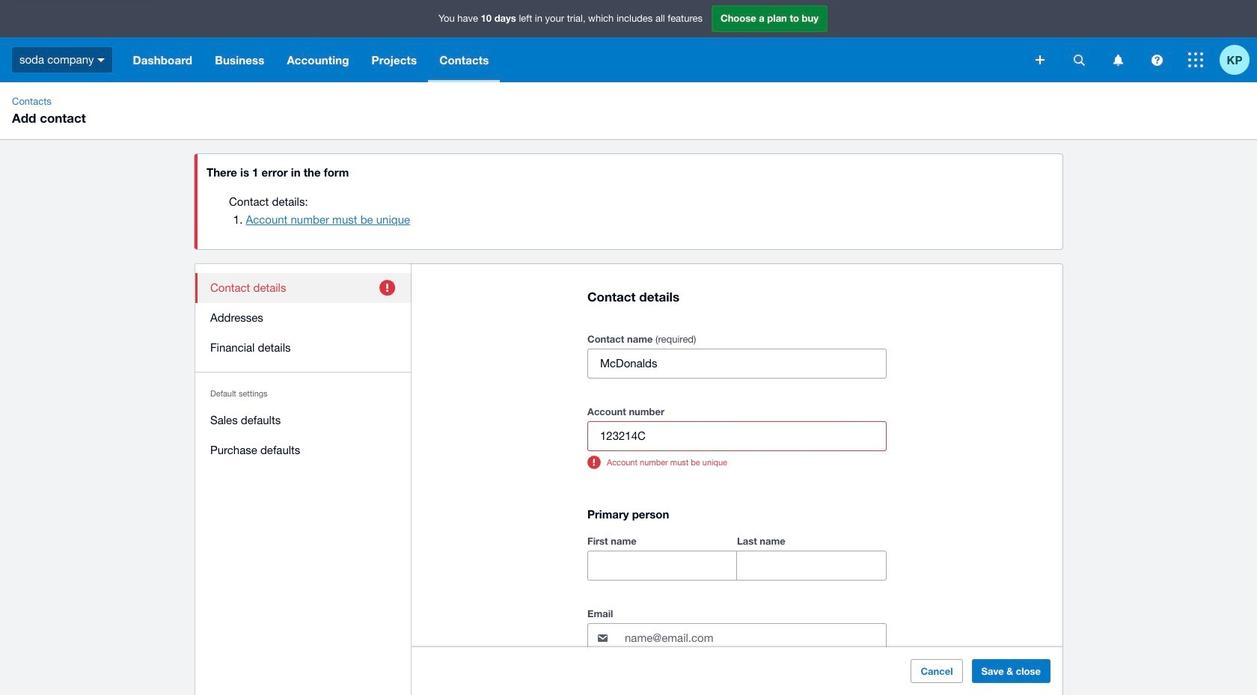 Task type: describe. For each thing, give the bounding box(es) containing it.
name@email.com text field
[[624, 625, 887, 653]]

svg image
[[1152, 54, 1163, 66]]



Task type: locate. For each thing, give the bounding box(es) containing it.
svg image
[[1189, 52, 1204, 67], [1074, 54, 1085, 66], [1114, 54, 1124, 66], [1036, 55, 1045, 64], [98, 58, 105, 62]]

menu
[[195, 264, 412, 475]]

banner
[[0, 0, 1258, 82]]

None field
[[589, 422, 887, 451], [589, 552, 737, 580], [738, 552, 887, 580], [589, 422, 887, 451], [589, 552, 737, 580], [738, 552, 887, 580]]

group
[[588, 533, 887, 581]]

A business or person's name field
[[589, 350, 887, 378]]



Task type: vqa. For each thing, say whether or not it's contained in the screenshot.
menu on the left of page
yes



